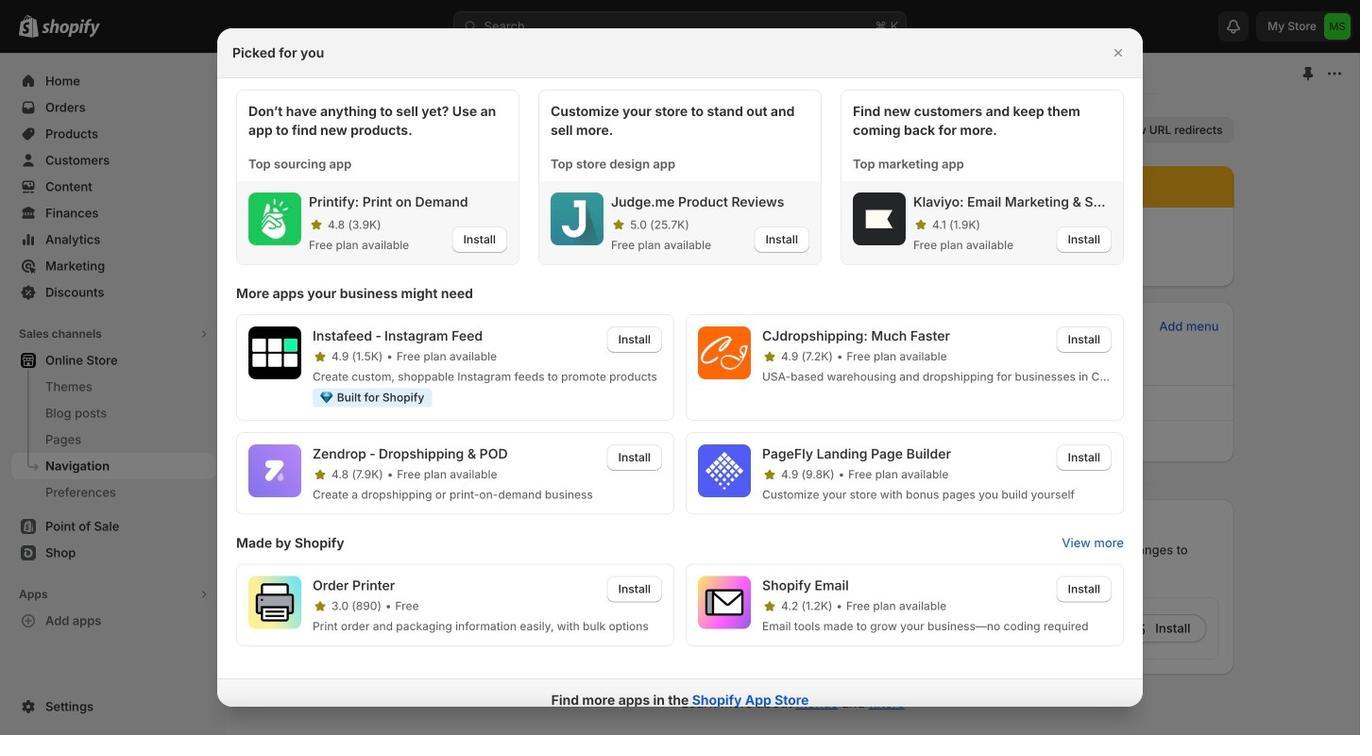 Task type: locate. For each thing, give the bounding box(es) containing it.
built for shopify image
[[320, 392, 333, 404]]

dialog
[[0, 28, 1360, 722]]

shopify image
[[42, 19, 100, 38]]



Task type: describe. For each thing, give the bounding box(es) containing it.
online store image
[[238, 64, 257, 83]]



Task type: vqa. For each thing, say whether or not it's contained in the screenshot.
Shopify Image
yes



